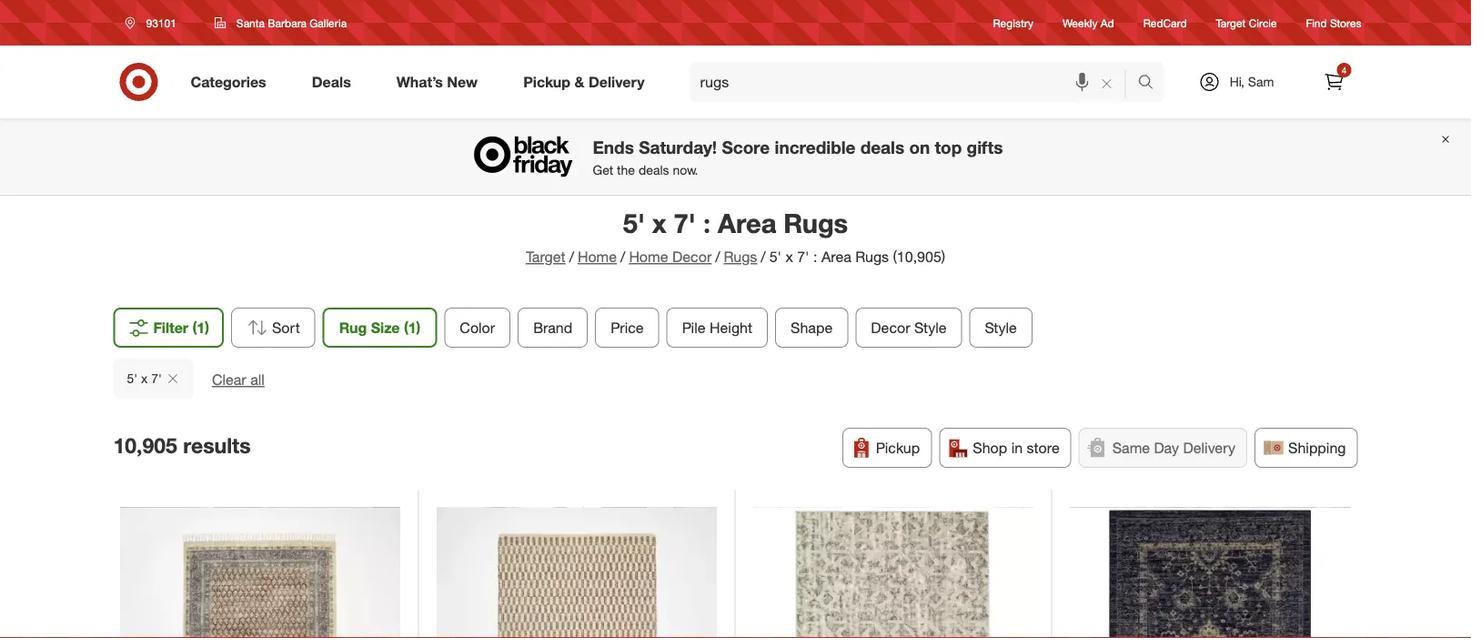 Task type: locate. For each thing, give the bounding box(es) containing it.
(10,905)
[[893, 248, 946, 266]]

home right target link
[[578, 248, 617, 266]]

ad
[[1101, 16, 1115, 30]]

home decor link
[[629, 248, 712, 266]]

1 horizontal spatial 5'
[[623, 207, 645, 239]]

rugs right home decor link
[[724, 248, 758, 266]]

7'
[[674, 207, 696, 239], [797, 248, 810, 266], [151, 370, 162, 386]]

delivery for pickup & delivery
[[589, 73, 645, 91]]

new
[[447, 73, 478, 91]]

eliot geo area rug gray - threshold™ image
[[754, 507, 1034, 638], [754, 507, 1034, 638]]

deals left on
[[861, 136, 905, 157]]

pickup & delivery link
[[508, 62, 668, 102]]

/ right rugs link
[[761, 248, 766, 266]]

delivery right &
[[589, 73, 645, 91]]

weekly ad link
[[1063, 15, 1115, 31]]

0 horizontal spatial area
[[718, 207, 777, 239]]

registry link
[[994, 15, 1034, 31]]

barbara
[[268, 16, 307, 30]]

delivery inside button
[[1184, 439, 1236, 456]]

7' inside button
[[151, 370, 162, 386]]

5' x 7' button
[[113, 358, 194, 399]]

1 horizontal spatial x
[[653, 207, 667, 239]]

1 horizontal spatial target
[[1216, 16, 1246, 30]]

4 link
[[1315, 62, 1355, 102]]

rugs left (10,905)
[[856, 248, 889, 266]]

delivery for same day delivery
[[1184, 439, 1236, 456]]

persian printed paisley style rug navy - threshold™ designed with studio mcgee™ image
[[120, 507, 400, 638], [120, 507, 400, 638]]

10,905
[[113, 433, 177, 458]]

shop in store button
[[940, 428, 1072, 468]]

circle
[[1249, 16, 1278, 30]]

find stores link
[[1307, 15, 1362, 31]]

5' for 5' x 7'
[[127, 370, 138, 386]]

style
[[915, 318, 947, 336], [985, 318, 1017, 336]]

size
[[371, 318, 400, 336]]

shape button
[[775, 307, 849, 348]]

2 horizontal spatial 5'
[[770, 248, 782, 266]]

5' right rugs link
[[770, 248, 782, 266]]

0 vertical spatial 7'
[[674, 207, 696, 239]]

5' inside button
[[127, 370, 138, 386]]

1 vertical spatial deals
[[639, 162, 669, 178]]

2 vertical spatial 7'
[[151, 370, 162, 386]]

2 vertical spatial x
[[141, 370, 148, 386]]

categories
[[191, 73, 266, 91]]

2 (1) from the left
[[404, 318, 421, 336]]

2 style from the left
[[985, 318, 1017, 336]]

decor down (10,905)
[[871, 318, 911, 336]]

(1) right the filter
[[193, 318, 209, 336]]

target
[[1216, 16, 1246, 30], [526, 248, 566, 266]]

weekly ad
[[1063, 16, 1115, 30]]

style button
[[970, 307, 1033, 348]]

1 vertical spatial area
[[822, 248, 852, 266]]

search button
[[1130, 62, 1174, 106]]

find
[[1307, 16, 1328, 30]]

decor left rugs link
[[673, 248, 712, 266]]

1 horizontal spatial rugs
[[784, 207, 848, 239]]

pickup for pickup & delivery
[[523, 73, 571, 91]]

1 style from the left
[[915, 318, 947, 336]]

0 horizontal spatial :
[[703, 207, 711, 239]]

5' down filter (1) button
[[127, 370, 138, 386]]

0 vertical spatial target
[[1216, 16, 1246, 30]]

0 horizontal spatial style
[[915, 318, 947, 336]]

checkered stripe rug brown - threshold™ designed with studio mcgee image
[[437, 507, 717, 638], [437, 507, 717, 638]]

height
[[710, 318, 753, 336]]

ends saturday! score incredible deals on top gifts get the deals now.
[[593, 136, 1003, 178]]

area up shape
[[822, 248, 852, 266]]

what's new
[[397, 73, 478, 91]]

saturday!
[[639, 136, 717, 157]]

shop
[[973, 439, 1008, 456]]

x for 5' x 7' : area rugs target / home / home decor / rugs / 5' x 7' : area rugs (10,905)
[[653, 207, 667, 239]]

3 / from the left
[[716, 248, 720, 266]]

0 horizontal spatial delivery
[[589, 73, 645, 91]]

(1) right size
[[404, 318, 421, 336]]

rugs
[[784, 207, 848, 239], [724, 248, 758, 266], [856, 248, 889, 266]]

delivery
[[589, 73, 645, 91], [1184, 439, 1236, 456]]

all
[[250, 371, 265, 389]]

0 horizontal spatial 5'
[[127, 370, 138, 386]]

0 vertical spatial decor
[[673, 248, 712, 266]]

deals
[[861, 136, 905, 157], [639, 162, 669, 178]]

0 horizontal spatial (1)
[[193, 318, 209, 336]]

7' down filter (1) button
[[151, 370, 162, 386]]

0 horizontal spatial x
[[141, 370, 148, 386]]

1 horizontal spatial decor
[[871, 318, 911, 336]]

7' up home decor link
[[674, 207, 696, 239]]

1 vertical spatial decor
[[871, 318, 911, 336]]

sort button
[[231, 307, 316, 348]]

1 horizontal spatial (1)
[[404, 318, 421, 336]]

/ left home link
[[569, 248, 574, 266]]

1 horizontal spatial area
[[822, 248, 852, 266]]

color
[[460, 318, 495, 336]]

1 horizontal spatial :
[[814, 248, 818, 266]]

0 horizontal spatial pickup
[[523, 73, 571, 91]]

target left home link
[[526, 248, 566, 266]]

0 horizontal spatial 7'
[[151, 370, 162, 386]]

target circle link
[[1216, 15, 1278, 31]]

pickup & delivery
[[523, 73, 645, 91]]

decor
[[673, 248, 712, 266], [871, 318, 911, 336]]

1 vertical spatial 5'
[[770, 248, 782, 266]]

1 horizontal spatial home
[[629, 248, 668, 266]]

filter (1) button
[[113, 307, 224, 348]]

0 vertical spatial x
[[653, 207, 667, 239]]

5' x 7' : area rugs target / home / home decor / rugs / 5' x 7' : area rugs (10,905)
[[526, 207, 946, 266]]

x
[[653, 207, 667, 239], [786, 248, 793, 266], [141, 370, 148, 386]]

1 horizontal spatial 7'
[[674, 207, 696, 239]]

what's new link
[[381, 62, 501, 102]]

1 horizontal spatial style
[[985, 318, 1017, 336]]

2 vertical spatial 5'
[[127, 370, 138, 386]]

deals right the
[[639, 162, 669, 178]]

pickup button
[[843, 428, 932, 468]]

area up rugs link
[[718, 207, 777, 239]]

1 vertical spatial target
[[526, 248, 566, 266]]

7' for 5' x 7'
[[151, 370, 162, 386]]

0 horizontal spatial decor
[[673, 248, 712, 266]]

area
[[718, 207, 777, 239], [822, 248, 852, 266]]

sam
[[1249, 74, 1275, 90]]

/ right home link
[[621, 248, 626, 266]]

0 vertical spatial 5'
[[623, 207, 645, 239]]

(1) inside button
[[193, 318, 209, 336]]

target circle
[[1216, 16, 1278, 30]]

0 vertical spatial deals
[[861, 136, 905, 157]]

x up home decor link
[[653, 207, 667, 239]]

x right rugs link
[[786, 248, 793, 266]]

2 horizontal spatial 7'
[[797, 248, 810, 266]]

1 vertical spatial delivery
[[1184, 439, 1236, 456]]

5' x 7'
[[127, 370, 162, 386]]

shape
[[791, 318, 833, 336]]

delivery right day
[[1184, 439, 1236, 456]]

1 horizontal spatial pickup
[[876, 439, 920, 456]]

get
[[593, 162, 614, 178]]

7' right rugs link
[[797, 248, 810, 266]]

: up home decor link
[[703, 207, 711, 239]]

what's
[[397, 73, 443, 91]]

x down filter (1) button
[[141, 370, 148, 386]]

93101 button
[[113, 6, 196, 39]]

1 vertical spatial pickup
[[876, 439, 920, 456]]

5'
[[623, 207, 645, 239], [770, 248, 782, 266], [127, 370, 138, 386]]

What can we help you find? suggestions appear below search field
[[689, 62, 1143, 102]]

decor style button
[[856, 307, 962, 348]]

0 vertical spatial delivery
[[589, 73, 645, 91]]

redcard
[[1144, 16, 1187, 30]]

:
[[703, 207, 711, 239], [814, 248, 818, 266]]

: up shape
[[814, 248, 818, 266]]

clear
[[212, 371, 246, 389]]

galleria
[[310, 16, 347, 30]]

0 vertical spatial :
[[703, 207, 711, 239]]

0 vertical spatial pickup
[[523, 73, 571, 91]]

home right home link
[[629, 248, 668, 266]]

1 horizontal spatial delivery
[[1184, 439, 1236, 456]]

7' for 5' x 7' : area rugs target / home / home decor / rugs / 5' x 7' : area rugs (10,905)
[[674, 207, 696, 239]]

1 vertical spatial x
[[786, 248, 793, 266]]

same day delivery button
[[1079, 428, 1248, 468]]

0 horizontal spatial home
[[578, 248, 617, 266]]

vintage distressed rug - threshold™ image
[[1070, 507, 1352, 638], [1070, 507, 1352, 638]]

price button
[[595, 307, 660, 348]]

/
[[569, 248, 574, 266], [621, 248, 626, 266], [716, 248, 720, 266], [761, 248, 766, 266]]

target inside 5' x 7' : area rugs target / home / home decor / rugs / 5' x 7' : area rugs (10,905)
[[526, 248, 566, 266]]

brand
[[533, 318, 573, 336]]

/ left rugs link
[[716, 248, 720, 266]]

0 horizontal spatial target
[[526, 248, 566, 266]]

target left circle
[[1216, 16, 1246, 30]]

rugs down ends saturday! score incredible deals on top gifts get the deals now.
[[784, 207, 848, 239]]

5' up home decor link
[[623, 207, 645, 239]]

1 (1) from the left
[[193, 318, 209, 336]]

pickup inside button
[[876, 439, 920, 456]]

(1)
[[193, 318, 209, 336], [404, 318, 421, 336]]

x inside button
[[141, 370, 148, 386]]



Task type: vqa. For each thing, say whether or not it's contained in the screenshot.
Decor in button
yes



Task type: describe. For each thing, give the bounding box(es) containing it.
pile height
[[682, 318, 753, 336]]

on
[[910, 136, 930, 157]]

&
[[575, 73, 585, 91]]

pickup for pickup
[[876, 439, 920, 456]]

clear all button
[[212, 369, 265, 390]]

1 horizontal spatial deals
[[861, 136, 905, 157]]

store
[[1027, 439, 1060, 456]]

10,905 results
[[113, 433, 251, 458]]

filter
[[153, 318, 188, 336]]

hi,
[[1230, 74, 1245, 90]]

brand button
[[518, 307, 588, 348]]

4 / from the left
[[761, 248, 766, 266]]

2 home from the left
[[629, 248, 668, 266]]

x for 5' x 7'
[[141, 370, 148, 386]]

weekly
[[1063, 16, 1098, 30]]

same day delivery
[[1113, 439, 1236, 456]]

price
[[611, 318, 644, 336]]

1 / from the left
[[569, 248, 574, 266]]

score
[[722, 136, 770, 157]]

0 vertical spatial area
[[718, 207, 777, 239]]

color button
[[444, 307, 511, 348]]

gifts
[[967, 136, 1003, 157]]

1 home from the left
[[578, 248, 617, 266]]

decor inside button
[[871, 318, 911, 336]]

pile
[[682, 318, 706, 336]]

deals link
[[296, 62, 374, 102]]

results
[[183, 433, 251, 458]]

stores
[[1331, 16, 1362, 30]]

in
[[1012, 439, 1023, 456]]

pile height button
[[667, 307, 768, 348]]

hi, sam
[[1230, 74, 1275, 90]]

search
[[1130, 75, 1174, 92]]

sort
[[272, 318, 300, 336]]

shop in store
[[973, 439, 1060, 456]]

ends
[[593, 136, 634, 157]]

filter (1)
[[153, 318, 209, 336]]

registry
[[994, 16, 1034, 30]]

day
[[1155, 439, 1180, 456]]

rug size (1)
[[339, 318, 421, 336]]

clear all
[[212, 371, 265, 389]]

decor inside 5' x 7' : area rugs target / home / home decor / rugs / 5' x 7' : area rugs (10,905)
[[673, 248, 712, 266]]

5' for 5' x 7' : area rugs target / home / home decor / rugs / 5' x 7' : area rugs (10,905)
[[623, 207, 645, 239]]

santa
[[237, 16, 265, 30]]

target link
[[526, 248, 566, 266]]

2 horizontal spatial x
[[786, 248, 793, 266]]

shipping button
[[1255, 428, 1358, 468]]

home link
[[578, 248, 617, 266]]

0 horizontal spatial deals
[[639, 162, 669, 178]]

redcard link
[[1144, 15, 1187, 31]]

shipping
[[1289, 439, 1347, 456]]

1 vertical spatial :
[[814, 248, 818, 266]]

4
[[1342, 64, 1347, 76]]

same
[[1113, 439, 1151, 456]]

santa barbara galleria button
[[203, 6, 359, 39]]

2 horizontal spatial rugs
[[856, 248, 889, 266]]

2 / from the left
[[621, 248, 626, 266]]

incredible
[[775, 136, 856, 157]]

find stores
[[1307, 16, 1362, 30]]

decor style
[[871, 318, 947, 336]]

0 horizontal spatial rugs
[[724, 248, 758, 266]]

rug
[[339, 318, 367, 336]]

santa barbara galleria
[[237, 16, 347, 30]]

rugs link
[[724, 248, 758, 266]]

categories link
[[175, 62, 289, 102]]

the
[[617, 162, 635, 178]]

deals
[[312, 73, 351, 91]]

1 vertical spatial 7'
[[797, 248, 810, 266]]

93101
[[146, 16, 176, 30]]

top
[[935, 136, 962, 157]]

now.
[[673, 162, 699, 178]]



